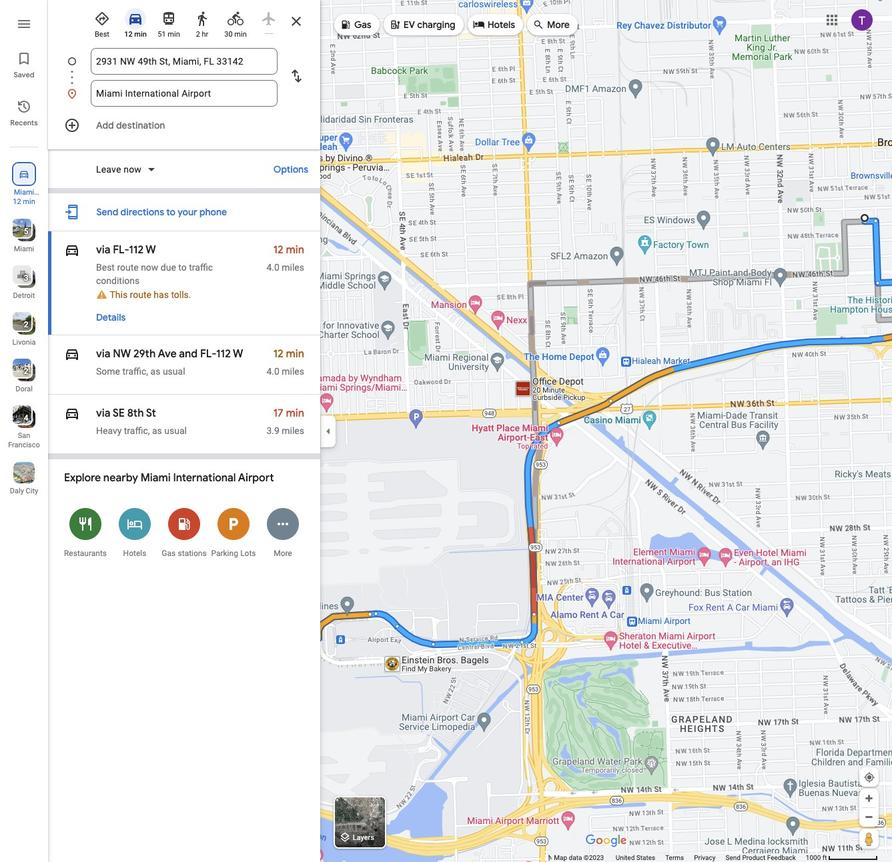 Task type: describe. For each thing, give the bounding box(es) containing it.
stations
[[178, 549, 207, 559]]

details
[[96, 312, 126, 324]]

lots
[[240, 549, 256, 559]]

traffic, inside via nw 29th ave and fl-112 w some traffic, as usual
[[122, 367, 148, 377]]

hotels inside  hotels
[[488, 19, 515, 31]]

traffic
[[189, 262, 213, 273]]

gas inside " gas"
[[354, 19, 372, 31]]

google maps element
[[0, 0, 892, 863]]

airport
[[238, 472, 274, 485]]

 hotels
[[473, 17, 515, 32]]

12 min radio
[[121, 5, 149, 39]]

30
[[224, 30, 233, 39]]

add destination
[[96, 119, 165, 131]]

2 hr
[[196, 30, 208, 39]]

some
[[96, 367, 120, 377]]

add destination button
[[48, 112, 320, 139]]

restaurants
[[64, 549, 107, 559]]

zoom in image
[[864, 794, 874, 804]]

zoom out image
[[864, 813, 874, 823]]

leave now option
[[96, 163, 144, 176]]

to inside button
[[166, 206, 175, 218]]

gas stations
[[162, 549, 207, 559]]

driving image for fl-112 w
[[64, 241, 80, 260]]

saved
[[14, 70, 34, 79]]

parking
[[211, 549, 238, 559]]

17
[[273, 407, 283, 421]]

phone
[[200, 206, 227, 218]]

usual inside via nw 29th ave and fl-112 w some traffic, as usual
[[163, 367, 185, 377]]

hotels inside hotels button
[[123, 549, 146, 559]]

international
[[173, 472, 236, 485]]

via se 8th st heavy traffic, as usual
[[96, 407, 187, 437]]

san francisco
[[8, 432, 40, 450]]

4.0 for nw 29th ave and fl-112 w
[[267, 367, 280, 377]]

cycling image
[[228, 11, 244, 27]]

as inside via se 8th st heavy traffic, as usual
[[152, 426, 162, 437]]

©2023
[[584, 855, 604, 862]]

layers
[[353, 834, 374, 843]]

ev
[[404, 19, 415, 31]]

daly city
[[10, 487, 38, 496]]

your
[[178, 206, 197, 218]]


[[533, 17, 545, 32]]

detroit
[[13, 292, 35, 300]]

5
[[24, 227, 28, 236]]

leave now button
[[91, 163, 162, 179]]

17 min 3.9 miles
[[267, 407, 304, 437]]

tolls.
[[171, 290, 191, 301]]

send directions to your phone button
[[90, 199, 234, 226]]

1000 ft button
[[806, 855, 878, 862]]

usual inside via se 8th st heavy traffic, as usual
[[164, 426, 187, 437]]

min inside "radio"
[[134, 30, 147, 39]]

daly
[[10, 487, 24, 496]]

0 vertical spatial w
[[146, 244, 156, 257]]

0 vertical spatial 112
[[129, 244, 144, 257]]

show street view coverage image
[[860, 830, 879, 850]]

1000
[[806, 855, 821, 862]]

recents
[[10, 118, 38, 127]]

parking lots
[[211, 549, 256, 559]]

map
[[554, 855, 567, 862]]

more button
[[258, 500, 308, 566]]

leave now
[[96, 164, 142, 175]]

show your location image
[[864, 772, 876, 784]]

send product feedback button
[[726, 854, 796, 863]]

footer inside google maps element
[[554, 854, 806, 863]]

san
[[18, 432, 30, 440]]

directions main content
[[48, 0, 320, 863]]

flights image
[[261, 11, 277, 27]]

 ev charging
[[389, 17, 456, 32]]

has
[[154, 290, 169, 301]]

2 places element for livonia
[[14, 319, 28, 331]]

1000 ft
[[806, 855, 827, 862]]

min inside the 17 min 3.9 miles
[[286, 407, 304, 421]]

3 places element
[[14, 272, 28, 284]]

Destination Miami International Airport field
[[96, 85, 272, 101]]

 gas
[[340, 17, 372, 32]]

as inside via nw 29th ave and fl-112 w some traffic, as usual
[[151, 367, 160, 377]]

send product feedback
[[726, 855, 796, 862]]

Best radio
[[88, 5, 116, 39]]

miles for usual
[[282, 426, 304, 437]]

30 min radio
[[222, 5, 250, 39]]

12 min 4.0 miles for nw 29th ave and fl-112 w
[[267, 348, 304, 377]]

now inside best route now due to traffic conditions
[[141, 262, 158, 273]]


[[473, 17, 485, 32]]

via fl-112 w
[[96, 244, 156, 257]]

via for via nw 29th ave and fl-112 w some traffic, as usual
[[96, 348, 110, 361]]

ave
[[158, 348, 177, 361]]

30 min
[[224, 30, 247, 39]]

now inside leave now option
[[124, 164, 142, 175]]

 list
[[0, 0, 48, 863]]

google account: tyler black  
(blacklashes1000@gmail.com) image
[[852, 9, 873, 30]]

data
[[569, 855, 582, 862]]

united
[[616, 855, 635, 862]]

4.0 for fl-112 w
[[267, 262, 280, 273]]

hotels button
[[110, 500, 159, 566]]

details button
[[89, 306, 132, 330]]

heavy
[[96, 426, 122, 437]]

3.9
[[267, 426, 280, 437]]

0 horizontal spatial fl-
[[113, 244, 129, 257]]

via for via se 8th st heavy traffic, as usual
[[96, 407, 110, 421]]

terms button
[[665, 854, 684, 863]]

menu image
[[16, 16, 32, 32]]

walking image
[[194, 11, 210, 27]]

8th
[[127, 407, 144, 421]]

map data ©2023
[[554, 855, 606, 862]]

2 for livonia's 2 places element
[[24, 320, 28, 330]]

4 places element
[[14, 412, 28, 424]]

send directions to your phone
[[96, 206, 227, 218]]

gas stations button
[[159, 500, 209, 566]]

 for fl-112 w
[[64, 241, 80, 260]]

parking lots button
[[209, 500, 258, 566]]

terms
[[665, 855, 684, 862]]

driving image for nw 29th ave and fl-112 w
[[64, 345, 80, 364]]

via nw 29th ave and fl-112 w some traffic, as usual
[[96, 348, 243, 377]]

 more
[[533, 17, 570, 32]]

1 list item from the top
[[48, 48, 320, 91]]

options
[[274, 163, 308, 176]]

 for se 8th st
[[64, 405, 80, 423]]

1 miles from the top
[[282, 262, 304, 273]]

5 places element
[[14, 226, 28, 238]]



Task type: locate. For each thing, give the bounding box(es) containing it.
privacy button
[[694, 854, 716, 863]]

0 vertical spatial 2
[[196, 30, 200, 39]]

via inside via se 8th st heavy traffic, as usual
[[96, 407, 110, 421]]

0 horizontal spatial w
[[146, 244, 156, 257]]

nearby
[[103, 472, 138, 485]]

12 min down driving icon
[[124, 30, 147, 39]]

12 min
[[124, 30, 147, 39], [13, 198, 35, 206]]

footer
[[554, 854, 806, 863]]

2 vertical spatial 2
[[24, 367, 28, 376]]


[[389, 17, 401, 32]]

francisco
[[8, 441, 40, 450]]

12 min inside  list
[[13, 198, 35, 206]]

1 vertical spatial via
[[96, 348, 110, 361]]

via up some
[[96, 348, 110, 361]]

best up conditions on the top
[[96, 262, 115, 273]]

more right lots
[[274, 549, 292, 559]]

 down recents
[[18, 167, 30, 182]]

states
[[636, 855, 655, 862]]

2 places element up doral
[[14, 366, 28, 378]]

now right leave
[[124, 164, 142, 175]]

best for best route now due to traffic conditions
[[96, 262, 115, 273]]

ft
[[823, 855, 827, 862]]

more inside  more
[[547, 19, 570, 31]]

2 2 places element from the top
[[14, 366, 28, 378]]

0 vertical spatial route
[[117, 262, 139, 273]]

footer containing map data ©2023
[[554, 854, 806, 863]]

12 inside  list
[[13, 198, 21, 206]]

0 horizontal spatial 112
[[129, 244, 144, 257]]

1 vertical spatial now
[[141, 262, 158, 273]]

0 vertical spatial traffic,
[[122, 367, 148, 377]]

1 horizontal spatial miami
[[141, 472, 171, 485]]

miami down 5
[[14, 245, 34, 254]]

2 places element up livonia
[[14, 319, 28, 331]]

0 horizontal spatial miami
[[14, 245, 34, 254]]

driving image
[[64, 241, 80, 260], [64, 345, 80, 364], [64, 405, 80, 423]]

2 for 2 places element associated with doral
[[24, 367, 28, 376]]

driving image right 4
[[64, 405, 80, 423]]

hotels
[[488, 19, 515, 31], [123, 549, 146, 559]]

now
[[124, 164, 142, 175], [141, 262, 158, 273]]

united states
[[616, 855, 655, 862]]

1 vertical spatial to
[[178, 262, 187, 273]]

4
[[24, 414, 28, 423]]

1 horizontal spatial 112
[[216, 348, 231, 361]]

product
[[742, 855, 766, 862]]

send inside send directions to your phone button
[[96, 206, 118, 218]]

doral
[[15, 385, 33, 394]]

send for send product feedback
[[726, 855, 741, 862]]

charging
[[417, 19, 456, 31]]

restaurants button
[[61, 500, 110, 566]]

0 vertical spatial fl-
[[113, 244, 129, 257]]

1 vertical spatial 2 places element
[[14, 366, 28, 378]]

send
[[96, 206, 118, 218], [726, 855, 741, 862]]

1 vertical spatial best
[[96, 262, 115, 273]]

explore
[[64, 472, 101, 485]]

via for via fl-112 w
[[96, 244, 110, 257]]

2 inside radio
[[196, 30, 200, 39]]

warning tooltip
[[96, 290, 107, 300]]

miles inside the 17 min 3.9 miles
[[282, 426, 304, 437]]

more inside button
[[274, 549, 292, 559]]

1 vertical spatial none field
[[96, 80, 272, 107]]

1 horizontal spatial w
[[233, 348, 243, 361]]

to right due
[[178, 262, 187, 273]]

route up conditions on the top
[[117, 262, 139, 273]]

gas left stations
[[162, 549, 176, 559]]

1 horizontal spatial fl-
[[200, 348, 216, 361]]

51 min radio
[[155, 5, 183, 39]]

via left se
[[96, 407, 110, 421]]

gas right 
[[354, 19, 372, 31]]

0 vertical spatial more
[[547, 19, 570, 31]]

fl- inside via nw 29th ave and fl-112 w some traffic, as usual
[[200, 348, 216, 361]]

w inside via nw 29th ave and fl-112 w some traffic, as usual
[[233, 348, 243, 361]]

112 inside via nw 29th ave and fl-112 w some traffic, as usual
[[216, 348, 231, 361]]

0 vertical spatial to
[[166, 206, 175, 218]]

driving image
[[127, 11, 143, 27]]

1 vertical spatial miles
[[282, 367, 304, 377]]

1 vertical spatial w
[[233, 348, 243, 361]]

1 horizontal spatial more
[[547, 19, 570, 31]]

2 driving image from the top
[[64, 345, 80, 364]]

close directions image
[[288, 13, 304, 29]]

0 vertical spatial 12 min 4.0 miles
[[267, 244, 304, 273]]

feedback
[[767, 855, 796, 862]]

1 horizontal spatial gas
[[354, 19, 372, 31]]

send inside "send product feedback" button
[[726, 855, 741, 862]]

2 for 2 hr
[[196, 30, 200, 39]]

list item down the starting point 2931 nw 49th st, miami, fl 33142 field
[[48, 80, 320, 107]]

as down the 29th
[[151, 367, 160, 377]]

route for has
[[130, 290, 151, 301]]

options button
[[267, 157, 315, 182]]

1 vertical spatial route
[[130, 290, 151, 301]]

w right and
[[233, 348, 243, 361]]

1 vertical spatial traffic,
[[124, 426, 150, 437]]

1 horizontal spatial to
[[178, 262, 187, 273]]

2 up livonia
[[24, 320, 28, 330]]

1 none field from the top
[[96, 48, 272, 75]]

fl- right and
[[200, 348, 216, 361]]

1 driving image from the top
[[64, 241, 80, 260]]

112 up best route now due to traffic conditions
[[129, 244, 144, 257]]

12 inside "radio"
[[124, 30, 133, 39]]

2 miles from the top
[[282, 367, 304, 377]]

0 vertical spatial miami
[[14, 245, 34, 254]]

1 vertical spatial miami
[[141, 472, 171, 485]]

1 vertical spatial usual
[[164, 426, 187, 437]]

to inside best route now due to traffic conditions
[[178, 262, 187, 273]]

1 vertical spatial send
[[726, 855, 741, 862]]

 inside list
[[18, 167, 30, 182]]

0 vertical spatial driving image
[[64, 241, 80, 260]]

3 miles from the top
[[282, 426, 304, 437]]

0 horizontal spatial more
[[274, 549, 292, 559]]

0 vertical spatial 2 places element
[[14, 319, 28, 331]]

2 via from the top
[[96, 348, 110, 361]]

hotels right the 
[[488, 19, 515, 31]]

0 horizontal spatial send
[[96, 206, 118, 218]]

this route has tolls.
[[110, 290, 191, 301]]

daly city button
[[0, 457, 48, 499]]

best down the best travel modes icon
[[95, 30, 109, 39]]

as down st
[[152, 426, 162, 437]]

miles
[[282, 262, 304, 273], [282, 367, 304, 377], [282, 426, 304, 437]]

livonia
[[12, 338, 36, 347]]

list item
[[48, 48, 320, 91], [48, 80, 320, 107]]

none field down the starting point 2931 nw 49th st, miami, fl 33142 field
[[96, 80, 272, 107]]

1 vertical spatial as
[[152, 426, 162, 437]]

1 horizontal spatial 12 min
[[124, 30, 147, 39]]

send for send directions to your phone
[[96, 206, 118, 218]]

city
[[26, 487, 38, 496]]

send left directions in the top left of the page
[[96, 206, 118, 218]]

1 vertical spatial hotels
[[123, 549, 146, 559]]

1 vertical spatial fl-
[[200, 348, 216, 361]]

0 horizontal spatial hotels
[[123, 549, 146, 559]]

0 horizontal spatial gas
[[162, 549, 176, 559]]

12 min 4.0 miles for fl-112 w
[[267, 244, 304, 273]]

min inside  list
[[23, 198, 35, 206]]

0 horizontal spatial 12 min
[[13, 198, 35, 206]]

se
[[113, 407, 125, 421]]

0 vertical spatial 12 min
[[124, 30, 147, 39]]

best inside radio
[[95, 30, 109, 39]]

0 vertical spatial gas
[[354, 19, 372, 31]]

0 vertical spatial send
[[96, 206, 118, 218]]

usual
[[163, 367, 185, 377], [164, 426, 187, 437]]

1 vertical spatial 12 min 4.0 miles
[[267, 348, 304, 377]]

route inside best route now due to traffic conditions
[[117, 262, 139, 273]]

privacy
[[694, 855, 716, 862]]

2 hr radio
[[188, 5, 216, 39]]

0 vertical spatial usual
[[163, 367, 185, 377]]

st
[[146, 407, 156, 421]]

hotels left gas stations
[[123, 549, 146, 559]]

0 horizontal spatial to
[[166, 206, 175, 218]]

best travel modes image
[[94, 11, 110, 27]]

None radio
[[255, 5, 283, 34]]

explore nearby miami international airport
[[64, 472, 274, 485]]

min
[[134, 30, 147, 39], [168, 30, 180, 39], [234, 30, 247, 39], [23, 198, 35, 206], [286, 244, 304, 257], [286, 348, 304, 361], [286, 407, 304, 421]]

traffic, inside via se 8th st heavy traffic, as usual
[[124, 426, 150, 437]]

2 vertical spatial via
[[96, 407, 110, 421]]

miami right nearby
[[141, 472, 171, 485]]

1 vertical spatial 4.0
[[267, 367, 280, 377]]

miami inside directions main content
[[141, 472, 171, 485]]

0 vertical spatial 4.0
[[267, 262, 280, 273]]

29th
[[133, 348, 156, 361]]

0 vertical spatial best
[[95, 30, 109, 39]]

send left product
[[726, 855, 741, 862]]

112 right and
[[216, 348, 231, 361]]

1 via from the top
[[96, 244, 110, 257]]

0 vertical spatial none field
[[96, 48, 272, 75]]

best inside best route now due to traffic conditions
[[96, 262, 115, 273]]

 right livonia
[[64, 345, 80, 364]]

1 vertical spatial 2
[[24, 320, 28, 330]]

2 up doral
[[24, 367, 28, 376]]

via up conditions on the top
[[96, 244, 110, 257]]

transit image
[[161, 11, 177, 27]]

fl- up conditions on the top
[[113, 244, 129, 257]]

0 vertical spatial miles
[[282, 262, 304, 273]]

united states button
[[616, 854, 655, 863]]

nw
[[113, 348, 131, 361]]

2 vertical spatial miles
[[282, 426, 304, 437]]

2 places element for doral
[[14, 366, 28, 378]]

12 min up 5
[[13, 198, 35, 206]]

0 vertical spatial hotels
[[488, 19, 515, 31]]

2 none field from the top
[[96, 80, 272, 107]]

recents button
[[0, 93, 48, 131]]


[[340, 17, 352, 32]]

via inside via nw 29th ave and fl-112 w some traffic, as usual
[[96, 348, 110, 361]]

112
[[129, 244, 144, 257], [216, 348, 231, 361]]

1 12 min 4.0 miles from the top
[[267, 244, 304, 273]]

fl-
[[113, 244, 129, 257], [200, 348, 216, 361]]

miami
[[14, 245, 34, 254], [141, 472, 171, 485]]

this
[[110, 290, 128, 301]]

1 horizontal spatial hotels
[[488, 19, 515, 31]]

3 via from the top
[[96, 407, 110, 421]]

 right 4
[[64, 405, 80, 423]]

more
[[547, 19, 570, 31], [274, 549, 292, 559]]

best for best
[[95, 30, 109, 39]]

usual down ave
[[163, 367, 185, 377]]

gas inside button
[[162, 549, 176, 559]]

2 12 min 4.0 miles from the top
[[267, 348, 304, 377]]

None field
[[96, 48, 272, 75], [96, 80, 272, 107]]

none field destination miami international airport
[[96, 80, 272, 107]]

list
[[48, 48, 320, 107]]


[[18, 167, 30, 182], [64, 241, 80, 260], [64, 345, 80, 364], [64, 405, 80, 423]]

 for nw 29th ave and fl-112 w
[[64, 345, 80, 364]]

leave
[[96, 164, 121, 175]]

driving image for se 8th st
[[64, 405, 80, 423]]

miles for w
[[282, 367, 304, 377]]

none field down 51 min
[[96, 48, 272, 75]]

traffic, down the 29th
[[122, 367, 148, 377]]

0 vertical spatial now
[[124, 164, 142, 175]]

best route now due to traffic conditions
[[96, 262, 213, 286]]

via
[[96, 244, 110, 257], [96, 348, 110, 361], [96, 407, 110, 421]]

1 vertical spatial 12 min
[[13, 198, 35, 206]]

Starting point 2931 NW 49th St, Miami, FL 33142 field
[[96, 53, 272, 69]]

route left has
[[130, 290, 151, 301]]

driving image right livonia
[[64, 345, 80, 364]]

miami inside  list
[[14, 245, 34, 254]]

 left via fl-112 w at top
[[64, 241, 80, 260]]

2 places element
[[14, 319, 28, 331], [14, 366, 28, 378]]

none field the starting point 2931 nw 49th st, miami, fl 33142
[[96, 48, 272, 75]]

to left your
[[166, 206, 175, 218]]

reverse starting point and destination image
[[288, 68, 304, 84]]

due
[[161, 262, 176, 273]]

now left due
[[141, 262, 158, 273]]

1 horizontal spatial send
[[726, 855, 741, 862]]

w up best route now due to traffic conditions
[[146, 244, 156, 257]]

2 vertical spatial driving image
[[64, 405, 80, 423]]

1 2 places element from the top
[[14, 319, 28, 331]]

0 vertical spatial as
[[151, 367, 160, 377]]

list inside google maps element
[[48, 48, 320, 107]]

driving image left via fl-112 w at top
[[64, 241, 80, 260]]

2
[[196, 30, 200, 39], [24, 320, 28, 330], [24, 367, 28, 376]]

4.0
[[267, 262, 280, 273], [267, 367, 280, 377]]

1 vertical spatial more
[[274, 549, 292, 559]]

usual up explore nearby miami international airport
[[164, 426, 187, 437]]

51 min
[[158, 30, 180, 39]]

2 left hr
[[196, 30, 200, 39]]

3
[[24, 274, 28, 283]]

gas
[[354, 19, 372, 31], [162, 549, 176, 559]]

directions
[[121, 206, 164, 218]]

1 vertical spatial driving image
[[64, 345, 80, 364]]

more right 
[[547, 19, 570, 31]]

and
[[179, 348, 198, 361]]

1 vertical spatial 112
[[216, 348, 231, 361]]

traffic, down 8th
[[124, 426, 150, 437]]

1 vertical spatial gas
[[162, 549, 176, 559]]

3 driving image from the top
[[64, 405, 80, 423]]

list item down 51 min
[[48, 48, 320, 91]]

2 4.0 from the top
[[267, 367, 280, 377]]

hr
[[202, 30, 208, 39]]

collapse side panel image
[[321, 424, 336, 439]]

traffic,
[[122, 367, 148, 377], [124, 426, 150, 437]]

saved button
[[0, 45, 48, 83]]

route for now
[[117, 262, 139, 273]]

0 vertical spatial via
[[96, 244, 110, 257]]

12 min inside "radio"
[[124, 30, 147, 39]]

2 list item from the top
[[48, 80, 320, 107]]

as
[[151, 367, 160, 377], [152, 426, 162, 437]]

1 4.0 from the top
[[267, 262, 280, 273]]

51
[[158, 30, 166, 39]]

add
[[96, 119, 114, 131]]

12 min 4.0 miles
[[267, 244, 304, 273], [267, 348, 304, 377]]



Task type: vqa. For each thing, say whether or not it's contained in the screenshot.


